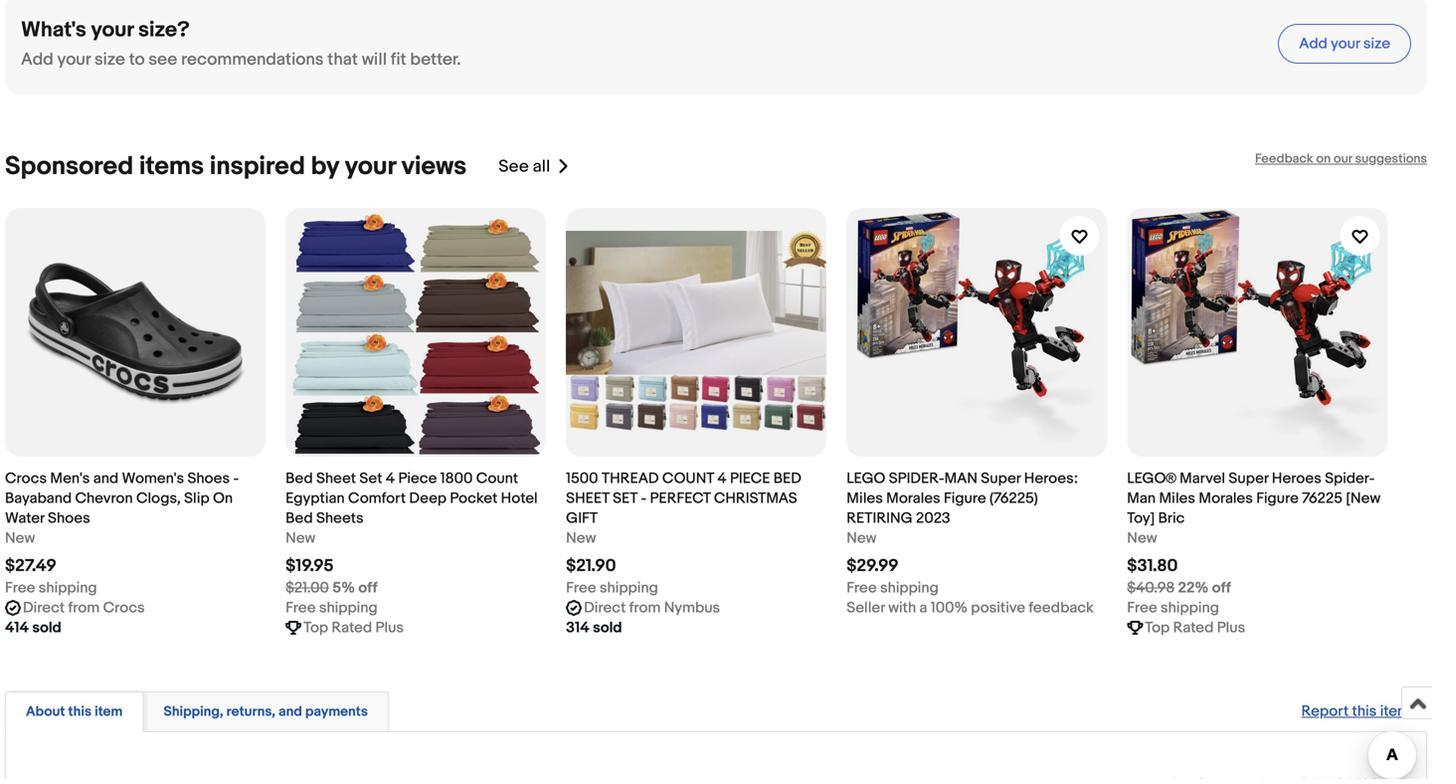 Task type: locate. For each thing, give the bounding box(es) containing it.
1 horizontal spatial direct
[[584, 599, 626, 617]]

1 horizontal spatial plus
[[1218, 619, 1246, 637]]

shipping down 22%
[[1161, 599, 1220, 617]]

what's your size? add your size to see recommendations that will fit better.
[[21, 17, 461, 70]]

sold right 414
[[32, 619, 61, 637]]

bed
[[774, 470, 802, 488]]

0 vertical spatial shoes
[[188, 470, 230, 488]]

1 horizontal spatial off
[[1213, 579, 1232, 597]]

returns,
[[226, 703, 276, 720]]

4 right set
[[386, 470, 395, 488]]

super right marvel
[[1229, 470, 1269, 488]]

22%
[[1179, 579, 1209, 597]]

4 new from the left
[[847, 529, 877, 547]]

new down "gift"
[[566, 529, 596, 547]]

item inside "button"
[[95, 703, 123, 720]]

New text field
[[5, 528, 35, 548], [1128, 528, 1158, 548]]

spider-
[[1325, 470, 1375, 488]]

1 vertical spatial -
[[641, 490, 647, 507]]

0 horizontal spatial top
[[304, 619, 328, 637]]

your
[[91, 17, 134, 43], [1331, 35, 1361, 53], [57, 49, 91, 70], [345, 151, 396, 182]]

your inside add your size button
[[1331, 35, 1361, 53]]

lego
[[847, 470, 886, 488]]

clogs,
[[136, 490, 181, 507]]

miles
[[847, 490, 883, 507], [1160, 490, 1196, 507]]

off right the 5%
[[359, 579, 378, 597]]

2 4 from the left
[[718, 470, 727, 488]]

(76225)
[[990, 490, 1038, 507]]

and right returns,
[[279, 703, 302, 720]]

figure down heroes
[[1257, 490, 1299, 507]]

0 horizontal spatial from
[[68, 599, 100, 617]]

miles down lego
[[847, 490, 883, 507]]

shoes down bayaband
[[48, 509, 90, 527]]

2 morales from the left
[[1199, 490, 1254, 507]]

crocs men's and women's shoes - bayaband chevron clogs, slip on water shoes new $27.49 free shipping
[[5, 470, 239, 597]]

4 inside 1500 thread count 4 piece bed sheet set - perfect christmas gift new $21.90 free shipping
[[718, 470, 727, 488]]

figure
[[944, 490, 987, 507], [1257, 490, 1299, 507]]

0 horizontal spatial and
[[93, 470, 119, 488]]

0 horizontal spatial free shipping text field
[[566, 578, 658, 598]]

0 horizontal spatial sold
[[32, 619, 61, 637]]

item for about this item
[[95, 703, 123, 720]]

plus inside text field
[[376, 619, 404, 637]]

1 horizontal spatial figure
[[1257, 490, 1299, 507]]

0 horizontal spatial this
[[68, 703, 92, 720]]

sponsored items inspired by your views
[[5, 151, 467, 182]]

free shipping text field down $21.90 text box
[[566, 578, 658, 598]]

new text field down "gift"
[[566, 528, 596, 548]]

0 horizontal spatial top rated plus
[[304, 619, 404, 637]]

1 morales from the left
[[887, 490, 941, 507]]

1 horizontal spatial morales
[[1199, 490, 1254, 507]]

morales down marvel
[[1199, 490, 1254, 507]]

0 horizontal spatial size
[[94, 49, 125, 70]]

free inside 1500 thread count 4 piece bed sheet set - perfect christmas gift new $21.90 free shipping
[[566, 579, 597, 597]]

top rated plus down the 5%
[[304, 619, 404, 637]]

shipping inside 1500 thread count 4 piece bed sheet set - perfect christmas gift new $21.90 free shipping
[[600, 579, 658, 597]]

shoes up slip
[[188, 470, 230, 488]]

direct up "414 sold" "text field"
[[23, 599, 65, 617]]

2 new text field from the left
[[566, 528, 596, 548]]

0 vertical spatial and
[[93, 470, 119, 488]]

shipping up direct from nymbus
[[600, 579, 658, 597]]

free down the $27.49 text field
[[5, 579, 35, 597]]

2 bed from the top
[[286, 509, 313, 527]]

4 left piece
[[718, 470, 727, 488]]

0 horizontal spatial off
[[359, 579, 378, 597]]

1 horizontal spatial miles
[[1160, 490, 1196, 507]]

set
[[360, 470, 383, 488]]

2 off from the left
[[1213, 579, 1232, 597]]

1 super from the left
[[981, 470, 1021, 488]]

new inside 1500 thread count 4 piece bed sheet set - perfect christmas gift new $21.90 free shipping
[[566, 529, 596, 547]]

- inside crocs men's and women's shoes - bayaband chevron clogs, slip on water shoes new $27.49 free shipping
[[233, 470, 239, 488]]

top inside text box
[[1145, 619, 1170, 637]]

0 horizontal spatial direct
[[23, 599, 65, 617]]

free shipping text field down the 5%
[[286, 598, 378, 618]]

new
[[5, 529, 35, 547], [286, 529, 316, 547], [566, 529, 596, 547], [847, 529, 877, 547], [1128, 529, 1158, 547]]

2 new from the left
[[286, 529, 316, 547]]

0 horizontal spatial figure
[[944, 490, 987, 507]]

free
[[5, 579, 35, 597], [566, 579, 597, 597], [847, 579, 877, 597], [286, 599, 316, 617], [1128, 599, 1158, 617]]

new inside lego® marvel super heroes spider- man miles morales figure 76225 [new toy] bric new $31.80 $40.98 22% off free shipping
[[1128, 529, 1158, 547]]

sold right 314
[[593, 619, 622, 637]]

1 horizontal spatial free shipping text field
[[286, 598, 378, 618]]

$19.95 text field
[[286, 556, 334, 577]]

crocs down crocs men's and women's shoes - bayaband chevron clogs, slip on water shoes new $27.49 free shipping
[[103, 599, 145, 617]]

free down $21.90
[[566, 579, 597, 597]]

1 horizontal spatial crocs
[[103, 599, 145, 617]]

2 direct from the left
[[584, 599, 626, 617]]

1 horizontal spatial this
[[1353, 702, 1377, 720]]

free shipping text field up "with" at the right bottom of the page
[[847, 578, 939, 598]]

2 from from the left
[[629, 599, 661, 617]]

rated
[[332, 619, 372, 637], [1174, 619, 1214, 637]]

1 horizontal spatial top
[[1145, 619, 1170, 637]]

add
[[1300, 35, 1328, 53], [21, 49, 53, 70]]

what's
[[21, 17, 86, 43]]

1 horizontal spatial from
[[629, 599, 661, 617]]

0 horizontal spatial item
[[95, 703, 123, 720]]

1 bed from the top
[[286, 470, 313, 488]]

1 horizontal spatial free shipping text field
[[847, 578, 939, 598]]

4
[[386, 470, 395, 488], [718, 470, 727, 488]]

report this item link
[[1292, 693, 1421, 730]]

1 from from the left
[[68, 599, 100, 617]]

$21.90 text field
[[566, 556, 616, 577]]

$29.99
[[847, 556, 899, 577]]

1 off from the left
[[359, 579, 378, 597]]

top
[[304, 619, 328, 637], [1145, 619, 1170, 637]]

this inside "button"
[[68, 703, 92, 720]]

and inside button
[[279, 703, 302, 720]]

2 top from the left
[[1145, 619, 1170, 637]]

1 horizontal spatial super
[[1229, 470, 1269, 488]]

1 vertical spatial bed
[[286, 509, 313, 527]]

this right about
[[68, 703, 92, 720]]

items
[[139, 151, 204, 182]]

see
[[149, 49, 177, 70]]

plus inside text box
[[1218, 619, 1246, 637]]

suggestions
[[1356, 151, 1428, 167]]

1 figure from the left
[[944, 490, 987, 507]]

1 new text field from the left
[[5, 528, 35, 548]]

figure inside lego spider-man super heroes: miles morales figure (76225) retiring 2023 new $29.99 free shipping seller with a 100% positive feedback
[[944, 490, 987, 507]]

0 horizontal spatial add
[[21, 49, 53, 70]]

nymbus
[[664, 599, 720, 617]]

0 horizontal spatial super
[[981, 470, 1021, 488]]

2 top rated plus from the left
[[1145, 619, 1246, 637]]

super up (76225)
[[981, 470, 1021, 488]]

direct inside text box
[[23, 599, 65, 617]]

Top Rated Plus text field
[[1145, 618, 1246, 638]]

0 horizontal spatial rated
[[332, 619, 372, 637]]

0 horizontal spatial -
[[233, 470, 239, 488]]

see all link
[[499, 151, 570, 182]]

count
[[662, 470, 714, 488]]

2 horizontal spatial new text field
[[847, 528, 877, 548]]

shipping inside lego spider-man super heroes: miles morales figure (76225) retiring 2023 new $29.99 free shipping seller with a 100% positive feedback
[[881, 579, 939, 597]]

super
[[981, 470, 1021, 488], [1229, 470, 1269, 488]]

this
[[1353, 702, 1377, 720], [68, 703, 92, 720]]

0 horizontal spatial free shipping text field
[[5, 578, 97, 598]]

4 inside bed sheet set 4 piece 1800 count egyptian comfort deep pocket hotel bed sheets new $19.95 $21.00 5% off free shipping
[[386, 470, 395, 488]]

crocs up bayaband
[[5, 470, 47, 488]]

shipping, returns, and payments
[[164, 703, 368, 720]]

super inside lego spider-man super heroes: miles morales figure (76225) retiring 2023 new $29.99 free shipping seller with a 100% positive feedback
[[981, 470, 1021, 488]]

0 vertical spatial -
[[233, 470, 239, 488]]

top rated plus down 22%
[[1145, 619, 1246, 637]]

crocs
[[5, 470, 47, 488], [103, 599, 145, 617]]

size?
[[138, 17, 190, 43]]

1 new text field from the left
[[286, 528, 316, 548]]

plus down previous price $21.00 5% off "text box" on the bottom left
[[376, 619, 404, 637]]

sold inside "text field"
[[32, 619, 61, 637]]

tab list
[[5, 688, 1428, 732]]

New text field
[[286, 528, 316, 548], [566, 528, 596, 548], [847, 528, 877, 548]]

2 sold from the left
[[593, 619, 622, 637]]

shoes
[[188, 470, 230, 488], [48, 509, 90, 527]]

off right 22%
[[1213, 579, 1232, 597]]

and up chevron
[[93, 470, 119, 488]]

1 horizontal spatial new text field
[[1128, 528, 1158, 548]]

deep
[[409, 490, 447, 507]]

figure down man at the bottom right of page
[[944, 490, 987, 507]]

rated down 22%
[[1174, 619, 1214, 637]]

from inside text field
[[629, 599, 661, 617]]

direct up '314 sold' text field
[[584, 599, 626, 617]]

Direct from Nymbus text field
[[584, 598, 720, 618]]

new down water
[[5, 529, 35, 547]]

about this item button
[[26, 702, 123, 721]]

1 horizontal spatial size
[[1364, 35, 1391, 53]]

1 vertical spatial crocs
[[103, 599, 145, 617]]

bed up 'egyptian'
[[286, 470, 313, 488]]

new text field down retiring
[[847, 528, 877, 548]]

3 new from the left
[[566, 529, 596, 547]]

2 figure from the left
[[1257, 490, 1299, 507]]

1 horizontal spatial rated
[[1174, 619, 1214, 637]]

new text field up "$19.95" text box
[[286, 528, 316, 548]]

top down $40.98
[[1145, 619, 1170, 637]]

Direct from Crocs text field
[[23, 598, 145, 618]]

miles up bric at bottom right
[[1160, 490, 1196, 507]]

free shipping text field down 22%
[[1128, 598, 1220, 618]]

this right report at the right bottom of page
[[1353, 702, 1377, 720]]

sheets
[[316, 509, 364, 527]]

2 new text field from the left
[[1128, 528, 1158, 548]]

1 rated from the left
[[332, 619, 372, 637]]

rated inside text box
[[1174, 619, 1214, 637]]

1 top rated plus from the left
[[304, 619, 404, 637]]

1 horizontal spatial add
[[1300, 35, 1328, 53]]

1 horizontal spatial new text field
[[566, 528, 596, 548]]

free shipping text field for $21.90
[[566, 578, 658, 598]]

free shipping text field for $29.99
[[847, 578, 939, 598]]

to
[[129, 49, 145, 70]]

1 top from the left
[[304, 619, 328, 637]]

- inside 1500 thread count 4 piece bed sheet set - perfect christmas gift new $21.90 free shipping
[[641, 490, 647, 507]]

1 new from the left
[[5, 529, 35, 547]]

rated down the 5%
[[332, 619, 372, 637]]

0 horizontal spatial new text field
[[286, 528, 316, 548]]

bed down 'egyptian'
[[286, 509, 313, 527]]

on
[[1317, 151, 1331, 167]]

Free shipping text field
[[5, 578, 97, 598], [286, 598, 378, 618]]

top down the "$21.00"
[[304, 619, 328, 637]]

sold for $27.49
[[32, 619, 61, 637]]

morales inside lego® marvel super heroes spider- man miles morales figure 76225 [new toy] bric new $31.80 $40.98 22% off free shipping
[[1199, 490, 1254, 507]]

1 plus from the left
[[376, 619, 404, 637]]

morales
[[887, 490, 941, 507], [1199, 490, 1254, 507]]

3 new text field from the left
[[847, 528, 877, 548]]

1 horizontal spatial and
[[279, 703, 302, 720]]

1 horizontal spatial shoes
[[188, 470, 230, 488]]

1 vertical spatial and
[[279, 703, 302, 720]]

2 miles from the left
[[1160, 490, 1196, 507]]

0 vertical spatial bed
[[286, 470, 313, 488]]

Seller with a 100% positive feedback text field
[[847, 598, 1094, 618]]

hotel
[[501, 490, 538, 507]]

add inside button
[[1300, 35, 1328, 53]]

add your size
[[1300, 35, 1391, 53]]

1 horizontal spatial top rated plus
[[1145, 619, 1246, 637]]

and for crocs men's and women's shoes - bayaband chevron clogs, slip on water shoes new $27.49 free shipping
[[93, 470, 119, 488]]

0 vertical spatial crocs
[[5, 470, 47, 488]]

plus
[[376, 619, 404, 637], [1218, 619, 1246, 637]]

this for about
[[68, 703, 92, 720]]

1 miles from the left
[[847, 490, 883, 507]]

Add your size to see recommendations that will fit better. text field
[[21, 49, 461, 70]]

$29.99 text field
[[847, 556, 899, 577]]

bric
[[1159, 509, 1185, 527]]

from inside text box
[[68, 599, 100, 617]]

0 horizontal spatial morales
[[887, 490, 941, 507]]

0 horizontal spatial miles
[[847, 490, 883, 507]]

by
[[311, 151, 339, 182]]

0 horizontal spatial plus
[[376, 619, 404, 637]]

off
[[359, 579, 378, 597], [1213, 579, 1232, 597]]

1 sold from the left
[[32, 619, 61, 637]]

1 4 from the left
[[386, 470, 395, 488]]

2 super from the left
[[1229, 470, 1269, 488]]

1 direct from the left
[[23, 599, 65, 617]]

top inside text field
[[304, 619, 328, 637]]

item right report at the right bottom of page
[[1381, 702, 1411, 720]]

inspired
[[210, 151, 305, 182]]

new text field for $27.49
[[5, 528, 35, 548]]

- right women's
[[233, 470, 239, 488]]

$27.49 text field
[[5, 556, 57, 577]]

0 horizontal spatial new text field
[[5, 528, 35, 548]]

man
[[1128, 490, 1156, 507]]

sold for free
[[593, 619, 622, 637]]

314 sold text field
[[566, 618, 622, 638]]

morales down spider-
[[887, 490, 941, 507]]

and for shipping, returns, and payments
[[279, 703, 302, 720]]

direct inside text field
[[584, 599, 626, 617]]

1 horizontal spatial 4
[[718, 470, 727, 488]]

direct
[[23, 599, 65, 617], [584, 599, 626, 617]]

1800
[[441, 470, 473, 488]]

new text field for sheets
[[286, 528, 316, 548]]

100%
[[931, 599, 968, 617]]

new inside bed sheet set 4 piece 1800 count egyptian comfort deep pocket hotel bed sheets new $19.95 $21.00 5% off free shipping
[[286, 529, 316, 547]]

2 horizontal spatial free shipping text field
[[1128, 598, 1220, 618]]

1 horizontal spatial sold
[[593, 619, 622, 637]]

item
[[1381, 702, 1411, 720], [95, 703, 123, 720]]

feedback
[[1029, 599, 1094, 617]]

new up "$19.95" text box
[[286, 529, 316, 547]]

new down 'toy]' on the bottom of page
[[1128, 529, 1158, 547]]

new text field down 'toy]' on the bottom of page
[[1128, 528, 1158, 548]]

0 horizontal spatial crocs
[[5, 470, 47, 488]]

and inside crocs men's and women's shoes - bayaband chevron clogs, slip on water shoes new $27.49 free shipping
[[93, 470, 119, 488]]

sold inside text field
[[593, 619, 622, 637]]

free inside bed sheet set 4 piece 1800 count egyptian comfort deep pocket hotel bed sheets new $19.95 $21.00 5% off free shipping
[[286, 599, 316, 617]]

Free shipping text field
[[566, 578, 658, 598], [847, 578, 939, 598], [1128, 598, 1220, 618]]

top for $40.98
[[1145, 619, 1170, 637]]

1 horizontal spatial -
[[641, 490, 647, 507]]

free down $40.98
[[1128, 599, 1158, 617]]

-
[[233, 470, 239, 488], [641, 490, 647, 507]]

shipping,
[[164, 703, 223, 720]]

direct from crocs
[[23, 599, 145, 617]]

report
[[1302, 702, 1349, 720]]

that
[[328, 49, 358, 70]]

item right about
[[95, 703, 123, 720]]

4 for $21.90
[[718, 470, 727, 488]]

new inside crocs men's and women's shoes - bayaband chevron clogs, slip on water shoes new $27.49 free shipping
[[5, 529, 35, 547]]

size
[[1364, 35, 1391, 53], [94, 49, 125, 70]]

better.
[[410, 49, 461, 70]]

- right set
[[641, 490, 647, 507]]

free down the "$21.00"
[[286, 599, 316, 617]]

0 horizontal spatial 4
[[386, 470, 395, 488]]

item for report this item
[[1381, 702, 1411, 720]]

free up seller on the bottom
[[847, 579, 877, 597]]

new text field down water
[[5, 528, 35, 548]]

1 horizontal spatial item
[[1381, 702, 1411, 720]]

new down retiring
[[847, 529, 877, 547]]

1 vertical spatial shoes
[[48, 509, 90, 527]]

shipping down the 5%
[[319, 599, 378, 617]]

shipping up direct from crocs
[[39, 579, 97, 597]]

shipping inside bed sheet set 4 piece 1800 count egyptian comfort deep pocket hotel bed sheets new $19.95 $21.00 5% off free shipping
[[319, 599, 378, 617]]

rated inside text field
[[332, 619, 372, 637]]

positive
[[971, 599, 1026, 617]]

2 rated from the left
[[1174, 619, 1214, 637]]

5 new from the left
[[1128, 529, 1158, 547]]

shipping up "with" at the right bottom of the page
[[881, 579, 939, 597]]

free shipping text field down the $27.49 text field
[[5, 578, 97, 598]]

plus down previous price $40.98 22% off text field
[[1218, 619, 1246, 637]]

0 horizontal spatial shoes
[[48, 509, 90, 527]]

2 plus from the left
[[1218, 619, 1246, 637]]



Task type: vqa. For each thing, say whether or not it's contained in the screenshot.
2nd Bed from the bottom of the 'Bed Sheet Set 4 Piece 1800 Count Egyptian Comfort Deep Pocket Hotel Bed Sheets New $19.95 $21.00 5% off Free shipping'
yes



Task type: describe. For each thing, give the bounding box(es) containing it.
add your size button
[[1279, 24, 1412, 64]]

piece
[[730, 470, 771, 488]]

report this item
[[1302, 702, 1411, 720]]

5%
[[333, 579, 355, 597]]

bayaband
[[5, 490, 72, 507]]

sheet
[[566, 490, 610, 507]]

top rated plus for $19.95
[[304, 619, 404, 637]]

sheet
[[316, 470, 356, 488]]

men's
[[50, 470, 90, 488]]

previous price $40.98 22% off text field
[[1128, 578, 1232, 598]]

tab list containing about this item
[[5, 688, 1428, 732]]

feedback on our suggestions link
[[1256, 151, 1428, 167]]

seller
[[847, 599, 885, 617]]

add inside what's your size? add your size to see recommendations that will fit better.
[[21, 49, 53, 70]]

lego spider-man super heroes: miles morales figure (76225) retiring 2023 new $29.99 free shipping seller with a 100% positive feedback
[[847, 470, 1094, 617]]

size inside button
[[1364, 35, 1391, 53]]

payments
[[305, 703, 368, 720]]

christmas
[[714, 490, 798, 507]]

crocs inside text box
[[103, 599, 145, 617]]

fit
[[391, 49, 407, 70]]

plus for $19.95
[[376, 619, 404, 637]]

lego® marvel super heroes spider- man miles morales figure 76225 [new toy] bric new $31.80 $40.98 22% off free shipping
[[1128, 470, 1381, 617]]

size inside what's your size? add your size to see recommendations that will fit better.
[[94, 49, 125, 70]]

all
[[533, 156, 550, 177]]

lego®
[[1128, 470, 1177, 488]]

retiring
[[847, 509, 913, 527]]

about
[[26, 703, 65, 720]]

4 for sheets
[[386, 470, 395, 488]]

$27.49
[[5, 556, 57, 577]]

top for $19.95
[[304, 619, 328, 637]]

off inside lego® marvel super heroes spider- man miles morales figure 76225 [new toy] bric new $31.80 $40.98 22% off free shipping
[[1213, 579, 1232, 597]]

heroes
[[1272, 470, 1322, 488]]

recommendations
[[181, 49, 324, 70]]

new inside lego spider-man super heroes: miles morales figure (76225) retiring 2023 new $29.99 free shipping seller with a 100% positive feedback
[[847, 529, 877, 547]]

chevron
[[75, 490, 133, 507]]

$21.00
[[286, 579, 329, 597]]

1500
[[566, 470, 598, 488]]

Top Rated Plus text field
[[304, 618, 404, 638]]

man
[[945, 470, 978, 488]]

2023
[[916, 509, 951, 527]]

piece
[[398, 470, 437, 488]]

our
[[1334, 151, 1353, 167]]

slip
[[184, 490, 210, 507]]

$40.98
[[1128, 579, 1175, 597]]

free inside lego spider-man super heroes: miles morales figure (76225) retiring 2023 new $29.99 free shipping seller with a 100% positive feedback
[[847, 579, 877, 597]]

rated for $40.98
[[1174, 619, 1214, 637]]

heroes:
[[1025, 470, 1078, 488]]

miles inside lego® marvel super heroes spider- man miles morales figure 76225 [new toy] bric new $31.80 $40.98 22% off free shipping
[[1160, 490, 1196, 507]]

from for $27.49
[[68, 599, 100, 617]]

thread
[[602, 470, 659, 488]]

direct for free
[[584, 599, 626, 617]]

from for $21.90
[[629, 599, 661, 617]]

feedback
[[1256, 151, 1314, 167]]

314
[[566, 619, 590, 637]]

see all
[[499, 156, 550, 177]]

$21.90
[[566, 556, 616, 577]]

about this item
[[26, 703, 123, 720]]

76225
[[1303, 490, 1343, 507]]

crocs inside crocs men's and women's shoes - bayaband chevron clogs, slip on water shoes new $27.49 free shipping
[[5, 470, 47, 488]]

[new
[[1347, 490, 1381, 507]]

toy]
[[1128, 509, 1155, 527]]

a
[[920, 599, 928, 617]]

with
[[889, 599, 917, 617]]

direct from nymbus
[[584, 599, 720, 617]]

see
[[499, 156, 529, 177]]

shipping inside crocs men's and women's shoes - bayaband chevron clogs, slip on water shoes new $27.49 free shipping
[[39, 579, 97, 597]]

414 sold
[[5, 619, 61, 637]]

set
[[613, 490, 638, 507]]

water
[[5, 509, 44, 527]]

super inside lego® marvel super heroes spider- man miles morales figure 76225 [new toy] bric new $31.80 $40.98 22% off free shipping
[[1229, 470, 1269, 488]]

sponsored
[[5, 151, 133, 182]]

shipping inside lego® marvel super heroes spider- man miles morales figure 76225 [new toy] bric new $31.80 $40.98 22% off free shipping
[[1161, 599, 1220, 617]]

rated for $19.95
[[332, 619, 372, 637]]

this for report
[[1353, 702, 1377, 720]]

new text field for $31.80
[[1128, 528, 1158, 548]]

will
[[362, 49, 387, 70]]

feedback on our suggestions
[[1256, 151, 1428, 167]]

figure inside lego® marvel super heroes spider- man miles morales figure 76225 [new toy] bric new $31.80 $40.98 22% off free shipping
[[1257, 490, 1299, 507]]

top rated plus for $40.98
[[1145, 619, 1246, 637]]

morales inside lego spider-man super heroes: miles morales figure (76225) retiring 2023 new $29.99 free shipping seller with a 100% positive feedback
[[887, 490, 941, 507]]

414
[[5, 619, 29, 637]]

$19.95
[[286, 556, 334, 577]]

on
[[213, 490, 233, 507]]

new text field for $21.90
[[566, 528, 596, 548]]

See all text field
[[499, 156, 550, 177]]

free inside crocs men's and women's shoes - bayaband chevron clogs, slip on water shoes new $27.49 free shipping
[[5, 579, 35, 597]]

314 sold
[[566, 619, 622, 637]]

bed sheet set 4 piece 1800 count egyptian comfort deep pocket hotel bed sheets new $19.95 $21.00 5% off free shipping
[[286, 470, 538, 617]]

count
[[476, 470, 518, 488]]

egyptian
[[286, 490, 345, 507]]

414 sold text field
[[5, 618, 61, 638]]

perfect
[[650, 490, 711, 507]]

free inside lego® marvel super heroes spider- man miles morales figure 76225 [new toy] bric new $31.80 $40.98 22% off free shipping
[[1128, 599, 1158, 617]]

spider-
[[889, 470, 945, 488]]

1500 thread count 4 piece bed sheet set - perfect christmas gift new $21.90 free shipping
[[566, 470, 802, 597]]

comfort
[[348, 490, 406, 507]]

women's
[[122, 470, 184, 488]]

previous price $21.00 5% off text field
[[286, 578, 378, 598]]

miles inside lego spider-man super heroes: miles morales figure (76225) retiring 2023 new $29.99 free shipping seller with a 100% positive feedback
[[847, 490, 883, 507]]

$31.80 text field
[[1128, 556, 1178, 577]]

direct for $27.49
[[23, 599, 65, 617]]

off inside bed sheet set 4 piece 1800 count egyptian comfort deep pocket hotel bed sheets new $19.95 $21.00 5% off free shipping
[[359, 579, 378, 597]]

shipping, returns, and payments button
[[164, 702, 368, 721]]

marvel
[[1180, 470, 1226, 488]]

plus for $40.98
[[1218, 619, 1246, 637]]



